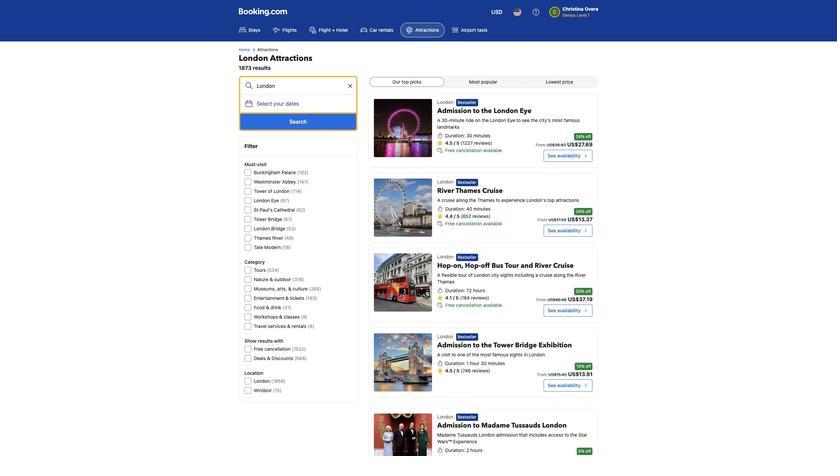Task type: locate. For each thing, give the bounding box(es) containing it.
0 vertical spatial admission
[[438, 106, 472, 116]]

free down "4.5 / 5 (1227 reviews)"
[[446, 148, 455, 153]]

from left us$36.43
[[536, 143, 546, 148]]

from inside 24% off from us$17.59 us$13.37
[[538, 218, 548, 223]]

1 vertical spatial minutes
[[474, 206, 491, 212]]

palace
[[282, 170, 296, 175]]

1 vertical spatial free cancellation available
[[446, 221, 503, 226]]

show
[[245, 338, 257, 344]]

4.5 left (746
[[446, 368, 453, 374]]

bestseller up 'one'
[[458, 334, 477, 340]]

1 vertical spatial madame
[[438, 432, 456, 438]]

free cancellation available down "4.5 / 5 (1227 reviews)"
[[446, 148, 503, 153]]

and
[[521, 261, 534, 270]]

see availability for admission to the tower bridge exhibition
[[548, 383, 581, 388]]

rentals down classes
[[292, 323, 307, 329]]

0 vertical spatial sights
[[501, 272, 514, 278]]

& for tickets
[[286, 295, 289, 301]]

0 vertical spatial minutes
[[474, 133, 491, 139]]

available down 4.1 / 5 (184 reviews)
[[484, 302, 503, 308]]

0 horizontal spatial famous
[[493, 352, 509, 358]]

reviews) down duration: 1 hour 30 minutes
[[472, 368, 491, 374]]

river up 20%
[[576, 272, 586, 278]]

see down the us$15.45
[[548, 383, 557, 388]]

home link
[[239, 47, 250, 53]]

hours right the 2
[[471, 448, 483, 453]]

2 vertical spatial eye
[[271, 198, 279, 203]]

1 hop- from the left
[[438, 261, 454, 270]]

0 vertical spatial tower
[[254, 188, 267, 194]]

westminster
[[254, 179, 281, 185]]

1 free cancellation available from the top
[[446, 148, 503, 153]]

24% inside 24% off from us$36.43 us$27.69
[[577, 134, 585, 139]]

3 see from the top
[[548, 308, 557, 313]]

minutes down admission to the tower bridge exhibition a visit to one of the most famous sights in london
[[488, 361, 506, 366]]

from for river thames cruise
[[538, 218, 548, 223]]

(15)
[[273, 388, 282, 393]]

duration: up 4.1
[[446, 288, 466, 293]]

paul's
[[260, 207, 273, 213]]

see availability down us$46.48
[[548, 308, 581, 313]]

20%
[[577, 289, 585, 294]]

free cancellation available for thames
[[446, 221, 503, 226]]

off for admission to the london eye
[[586, 134, 592, 139]]

2 vertical spatial of
[[467, 352, 471, 358]]

bridge up london bridge (53)
[[268, 216, 282, 222]]

2 vertical spatial admission
[[438, 421, 472, 430]]

top right our
[[402, 79, 409, 85]]

& up (31)
[[286, 295, 289, 301]]

see availability for hop-on, hop-off bus tour and river cruise
[[548, 308, 581, 313]]

1 vertical spatial available
[[484, 221, 503, 226]]

4 bestseller from the top
[[458, 334, 477, 340]]

0 horizontal spatial tussauds
[[458, 432, 478, 438]]

sights left 'in'
[[510, 352, 523, 358]]

from inside 24% off from us$36.43 us$27.69
[[536, 143, 546, 148]]

us$15.45
[[549, 372, 567, 377]]

(114)
[[291, 188, 302, 194]]

1 vertical spatial most
[[481, 352, 492, 358]]

hour
[[470, 361, 480, 366]]

see down us$46.48
[[548, 308, 557, 313]]

reviews) down duration: 40 minutes
[[473, 213, 491, 219]]

see for admission to the tower bridge exhibition
[[548, 383, 557, 388]]

1 admission from the top
[[438, 106, 472, 116]]

& right the arts,
[[288, 286, 292, 292]]

services
[[268, 323, 286, 329]]

results right 1873
[[253, 65, 271, 71]]

availability for admission to the london eye
[[558, 153, 581, 159]]

cancellation down "with"
[[265, 346, 291, 352]]

1 horizontal spatial tussauds
[[512, 421, 541, 430]]

1 bestseller from the top
[[458, 100, 477, 105]]

1 vertical spatial 30
[[481, 361, 487, 366]]

2 availability from the top
[[558, 228, 581, 234]]

1 see availability from the top
[[548, 153, 581, 159]]

visit up buckingham
[[258, 162, 267, 167]]

bridge for tower bridge
[[268, 216, 282, 222]]

off inside 24% off from us$17.59 us$13.37
[[586, 209, 592, 214]]

1 vertical spatial top
[[548, 197, 555, 203]]

sights inside hop-on, hop-off bus tour and river cruise a flexible tour of london city sights including a cruise along the river thames
[[501, 272, 514, 278]]

3 bestseller from the top
[[458, 255, 477, 260]]

cancellation down "4.5 / 5 (1227 reviews)"
[[457, 148, 483, 153]]

30 up "4.5 / 5 (1227 reviews)"
[[467, 133, 473, 139]]

flight + hotel link
[[304, 23, 354, 37]]

free down 4.1
[[446, 302, 455, 308]]

1 vertical spatial visit
[[442, 352, 451, 358]]

hop-on, hop-off bus tour and river cruise a flexible tour of london city sights including a cruise along the river thames
[[438, 261, 586, 285]]

eye left '(67)'
[[271, 198, 279, 203]]

1 horizontal spatial most
[[553, 118, 563, 123]]

windsor (15)
[[254, 388, 282, 393]]

free down 4.4
[[446, 221, 455, 226]]

madame up wars™
[[438, 432, 456, 438]]

most up duration: 1 hour 30 minutes
[[481, 352, 492, 358]]

2
[[467, 448, 470, 453]]

5 for admission to the tower bridge exhibition
[[457, 368, 460, 374]]

5 bestseller from the top
[[458, 415, 477, 420]]

30
[[467, 133, 473, 139], [481, 361, 487, 366]]

0 horizontal spatial 1
[[467, 361, 469, 366]]

2 24% from the top
[[577, 209, 585, 214]]

reviews) down '72'
[[472, 295, 490, 301]]

2 admission from the top
[[438, 341, 472, 350]]

to left see
[[517, 118, 521, 123]]

free cancellation available for to
[[446, 148, 503, 153]]

5% off
[[579, 449, 592, 454]]

on,
[[454, 261, 464, 270]]

with
[[274, 338, 284, 344]]

drink
[[271, 305, 282, 310]]

1 horizontal spatial visit
[[442, 352, 451, 358]]

1 horizontal spatial cruise
[[554, 261, 574, 270]]

famous up 24% off from us$36.43 us$27.69
[[565, 118, 581, 123]]

tussauds up the experience
[[458, 432, 478, 438]]

of up london eye (67) in the top left of the page
[[268, 188, 273, 194]]

5 duration: from the top
[[446, 448, 466, 453]]

1 inside christina overa genius level 1
[[588, 13, 590, 18]]

3 available from the top
[[484, 302, 503, 308]]

2 vertical spatial available
[[484, 302, 503, 308]]

a inside river thames cruise a cruise along the thames to experience london's top attractions
[[438, 197, 441, 203]]

2 vertical spatial tower
[[494, 341, 514, 350]]

admission to madame tussauds london madame tussauds london admission that includes access to the star wars™ experience
[[438, 421, 588, 445]]

1 a from the top
[[438, 118, 441, 123]]

cancellation for to
[[457, 148, 483, 153]]

hours
[[473, 288, 486, 293], [471, 448, 483, 453]]

0 vertical spatial bridge
[[268, 216, 282, 222]]

from inside 10% off from us$15.45 us$13.91
[[538, 372, 548, 377]]

0 vertical spatial madame
[[482, 421, 510, 430]]

0 horizontal spatial most
[[481, 352, 492, 358]]

see availability down us$36.43
[[548, 153, 581, 159]]

3 admission from the top
[[438, 421, 472, 430]]

4 duration: from the top
[[446, 361, 466, 366]]

show results with
[[245, 338, 284, 344]]

& for outdoor
[[270, 277, 273, 282]]

cancellation for thames
[[457, 221, 483, 226]]

see availability down the us$15.45
[[548, 383, 581, 388]]

2 a from the top
[[438, 197, 441, 203]]

reviews) right (1227
[[475, 140, 493, 146]]

2 see availability from the top
[[548, 228, 581, 234]]

admission for admission to the tower bridge exhibition
[[438, 341, 472, 350]]

famous left 'in'
[[493, 352, 509, 358]]

see down us$17.59
[[548, 228, 557, 234]]

admission inside admission to madame tussauds london madame tussauds london admission that includes access to the star wars™ experience
[[438, 421, 472, 430]]

off inside 24% off from us$36.43 us$27.69
[[586, 134, 592, 139]]

0 horizontal spatial cruise
[[483, 186, 503, 195]]

off left bus
[[481, 261, 490, 270]]

0 vertical spatial 30
[[467, 133, 473, 139]]

see for river thames cruise
[[548, 228, 557, 234]]

1 vertical spatial tower
[[254, 216, 267, 222]]

1 available from the top
[[484, 148, 503, 153]]

1 vertical spatial sights
[[510, 352, 523, 358]]

most inside admission to the tower bridge exhibition a visit to one of the most famous sights in london
[[481, 352, 492, 358]]

the inside hop-on, hop-off bus tour and river cruise a flexible tour of london city sights including a cruise along the river thames
[[567, 272, 574, 278]]

0 vertical spatial visit
[[258, 162, 267, 167]]

/ left (746
[[454, 368, 456, 374]]

visit left 'one'
[[442, 352, 451, 358]]

bridge
[[268, 216, 282, 222], [271, 226, 286, 231], [516, 341, 537, 350]]

from left us$17.59
[[538, 218, 548, 223]]

30 right 'hour'
[[481, 361, 487, 366]]

0 horizontal spatial along
[[456, 197, 468, 203]]

admission up minute
[[438, 106, 472, 116]]

duration: for admission to the london eye
[[446, 133, 466, 139]]

4.5
[[446, 140, 453, 146], [446, 368, 453, 374]]

0 vertical spatial top
[[402, 79, 409, 85]]

cruise
[[442, 197, 455, 203], [540, 272, 553, 278]]

tate modern (18)
[[254, 245, 291, 250]]

free cancellation available down 4.4 / 5 (652 reviews)
[[446, 221, 503, 226]]

our
[[393, 79, 401, 85]]

off right 10%
[[586, 364, 592, 369]]

cruise right 'a'
[[540, 272, 553, 278]]

free up 'deals' on the bottom left
[[254, 346, 264, 352]]

2 available from the top
[[484, 221, 503, 226]]

overa
[[585, 6, 599, 12]]

2 vertical spatial minutes
[[488, 361, 506, 366]]

1 vertical spatial 4.5
[[446, 368, 453, 374]]

cruise up 20% off from us$46.48 us$37.19
[[554, 261, 574, 270]]

5 left (1227
[[457, 140, 460, 146]]

availability
[[558, 153, 581, 159], [558, 228, 581, 234], [558, 308, 581, 313], [558, 383, 581, 388]]

rentals right car
[[379, 27, 394, 33]]

2 vertical spatial attractions
[[270, 53, 313, 64]]

3 duration: from the top
[[446, 288, 466, 293]]

0 vertical spatial results
[[253, 65, 271, 71]]

free cancellation available down 4.1 / 5 (184 reviews)
[[446, 302, 503, 308]]

(746
[[461, 368, 471, 374]]

0 horizontal spatial top
[[402, 79, 409, 85]]

cruise up 4.4
[[442, 197, 455, 203]]

5 for hop-on, hop-off bus tour and river cruise
[[456, 295, 459, 301]]

the inside river thames cruise a cruise along the thames to experience london's top attractions
[[470, 197, 477, 203]]

duration: 30 minutes
[[446, 133, 491, 139]]

free for hop-
[[446, 302, 455, 308]]

24% up us$27.69
[[577, 134, 585, 139]]

1 vertical spatial cruise
[[554, 261, 574, 270]]

includes
[[530, 432, 548, 438]]

1 down overa
[[588, 13, 590, 18]]

1 vertical spatial along
[[554, 272, 566, 278]]

2 bestseller from the top
[[458, 180, 477, 185]]

duration: up 4.4
[[446, 206, 466, 212]]

river up 4.4
[[438, 186, 455, 195]]

off for admission to the tower bridge exhibition
[[586, 364, 592, 369]]

tower
[[254, 188, 267, 194], [254, 216, 267, 222], [494, 341, 514, 350]]

5
[[457, 140, 460, 146], [457, 213, 460, 219], [456, 295, 459, 301], [457, 368, 460, 374]]

24% off from us$36.43 us$27.69
[[536, 134, 593, 148]]

classes
[[284, 314, 300, 320]]

to
[[473, 106, 480, 116], [517, 118, 521, 123], [496, 197, 501, 203], [473, 341, 480, 350], [452, 352, 456, 358], [473, 421, 480, 430], [565, 432, 569, 438]]

admission to the london eye a 30-minute ride on the london eye to see the city's most famous landmarks
[[438, 106, 581, 130]]

city
[[492, 272, 500, 278]]

eye left see
[[508, 118, 516, 123]]

(140)
[[306, 295, 317, 301]]

tower for tower bridge (61)
[[254, 216, 267, 222]]

duration: 40 minutes
[[446, 206, 491, 212]]

a inside admission to the tower bridge exhibition a visit to one of the most famous sights in london
[[438, 352, 441, 358]]

admission
[[438, 106, 472, 116], [438, 341, 472, 350], [438, 421, 472, 430]]

2 vertical spatial free cancellation available
[[446, 302, 503, 308]]

available for hop-
[[484, 302, 503, 308]]

results left "with"
[[258, 338, 273, 344]]

/ for admission to the london eye
[[454, 140, 456, 146]]

0 vertical spatial cruise
[[442, 197, 455, 203]]

available down "4.5 / 5 (1227 reviews)"
[[484, 148, 503, 153]]

4 see from the top
[[548, 383, 557, 388]]

deals
[[254, 356, 266, 361]]

0 vertical spatial available
[[484, 148, 503, 153]]

1 24% from the top
[[577, 134, 585, 139]]

1 horizontal spatial top
[[548, 197, 555, 203]]

off inside 20% off from us$46.48 us$37.19
[[586, 289, 592, 294]]

3 see availability from the top
[[548, 308, 581, 313]]

1 horizontal spatial 30
[[481, 361, 487, 366]]

1 vertical spatial of
[[469, 272, 473, 278]]

availability down 10% off from us$15.45 us$13.91
[[558, 383, 581, 388]]

1 vertical spatial hours
[[471, 448, 483, 453]]

river thames cruise image
[[374, 179, 432, 237]]

duration: left the 2
[[446, 448, 466, 453]]

1 vertical spatial eye
[[508, 118, 516, 123]]

1 availability from the top
[[558, 153, 581, 159]]

1 vertical spatial tussauds
[[458, 432, 478, 438]]

your account menu christina overa genius level 1 element
[[550, 3, 602, 18]]

1 horizontal spatial rentals
[[379, 27, 394, 33]]

duration:
[[446, 133, 466, 139], [446, 206, 466, 212], [446, 288, 466, 293], [446, 361, 466, 366], [446, 448, 466, 453]]

us$36.43
[[547, 143, 566, 148]]

(684)
[[295, 356, 307, 361]]

5 left the (652
[[457, 213, 460, 219]]

see availability down us$17.59
[[548, 228, 581, 234]]

duration: for admission to the tower bridge exhibition
[[446, 361, 466, 366]]

famous
[[565, 118, 581, 123], [493, 352, 509, 358]]

0 vertical spatial 1
[[588, 13, 590, 18]]

1 horizontal spatial madame
[[482, 421, 510, 430]]

of inside hop-on, hop-off bus tour and river cruise a flexible tour of london city sights including a cruise along the river thames
[[469, 272, 473, 278]]

from inside 20% off from us$46.48 us$37.19
[[537, 297, 547, 302]]

london inside admission to the tower bridge exhibition a visit to one of the most famous sights in london
[[529, 352, 546, 358]]

2 free cancellation available from the top
[[446, 221, 503, 226]]

bestseller up the experience
[[458, 415, 477, 420]]

hours right '72'
[[473, 288, 486, 293]]

sights down tour
[[501, 272, 514, 278]]

2 duration: from the top
[[446, 206, 466, 212]]

24% for river thames cruise
[[577, 209, 585, 214]]

river up 'a'
[[535, 261, 552, 270]]

off right 20%
[[586, 289, 592, 294]]

nature
[[254, 277, 269, 282]]

1 left 'hour'
[[467, 361, 469, 366]]

top right london's
[[548, 197, 555, 203]]

bestseller up duration: 40 minutes
[[458, 180, 477, 185]]

0 vertical spatial 4.5
[[446, 140, 453, 146]]

1 vertical spatial 24%
[[577, 209, 585, 214]]

0 vertical spatial cruise
[[483, 186, 503, 195]]

hop-
[[438, 261, 454, 270], [465, 261, 481, 270]]

2 see from the top
[[548, 228, 557, 234]]

admission inside admission to the london eye a 30-minute ride on the london eye to see the city's most famous landmarks
[[438, 106, 472, 116]]

cancellation
[[457, 148, 483, 153], [457, 221, 483, 226], [457, 302, 483, 308], [265, 346, 291, 352]]

stays
[[249, 27, 261, 33]]

cruise inside river thames cruise a cruise along the thames to experience london's top attractions
[[442, 197, 455, 203]]

0 vertical spatial eye
[[520, 106, 532, 116]]

0 horizontal spatial cruise
[[442, 197, 455, 203]]

must-
[[245, 162, 258, 167]]

off inside hop-on, hop-off bus tour and river cruise a flexible tour of london city sights including a cruise along the river thames
[[481, 261, 490, 270]]

1 horizontal spatial 1
[[588, 13, 590, 18]]

1 see from the top
[[548, 153, 557, 159]]

4 a from the top
[[438, 352, 441, 358]]

1 vertical spatial bridge
[[271, 226, 286, 231]]

along inside hop-on, hop-off bus tour and river cruise a flexible tour of london city sights including a cruise along the river thames
[[554, 272, 566, 278]]

admission up 'one'
[[438, 341, 472, 350]]

(67)
[[281, 198, 290, 203]]

5%
[[579, 449, 585, 454]]

0 vertical spatial most
[[553, 118, 563, 123]]

1 duration: from the top
[[446, 133, 466, 139]]

2 4.5 from the top
[[446, 368, 453, 374]]

Where are you going? search field
[[240, 77, 356, 95]]

availability down 20% off from us$46.48 us$37.19
[[558, 308, 581, 313]]

(318)
[[293, 277, 304, 282]]

4 availability from the top
[[558, 383, 581, 388]]

& left 'drink'
[[266, 305, 270, 310]]

most inside admission to the london eye a 30-minute ride on the london eye to see the city's most famous landmarks
[[553, 118, 563, 123]]

cancellation down 4.1 / 5 (184 reviews)
[[457, 302, 483, 308]]

from for admission to the london eye
[[536, 143, 546, 148]]

off up us$27.69
[[586, 134, 592, 139]]

entertainment
[[254, 295, 284, 301]]

/ right 4.4
[[454, 213, 456, 219]]

attractions
[[416, 27, 439, 33], [258, 47, 278, 52], [270, 53, 313, 64]]

admission up wars™
[[438, 421, 472, 430]]

2 horizontal spatial eye
[[520, 106, 532, 116]]

to left experience
[[496, 197, 501, 203]]

minutes for cruise
[[474, 206, 491, 212]]

bestseller for admission to the london eye
[[458, 100, 477, 105]]

0 vertical spatial along
[[456, 197, 468, 203]]

off inside 10% off from us$15.45 us$13.91
[[586, 364, 592, 369]]

4.5 for admission to the tower bridge exhibition
[[446, 368, 453, 374]]

24% inside 24% off from us$17.59 us$13.37
[[577, 209, 585, 214]]

available down 4.4 / 5 (652 reviews)
[[484, 221, 503, 226]]

0 vertical spatial 24%
[[577, 134, 585, 139]]

museums,
[[254, 286, 276, 292]]

1 vertical spatial admission
[[438, 341, 472, 350]]

4.5 for admission to the london eye
[[446, 140, 453, 146]]

bestseller for river thames cruise
[[458, 180, 477, 185]]

lowest price
[[546, 79, 574, 85]]

duration: for river thames cruise
[[446, 206, 466, 212]]

admission to the tower bridge exhibition a visit to one of the most famous sights in london
[[438, 341, 573, 358]]

1 horizontal spatial along
[[554, 272, 566, 278]]

1 vertical spatial cruise
[[540, 272, 553, 278]]

duration: 2 hours
[[446, 448, 483, 453]]

exhibition
[[539, 341, 573, 350]]

tussauds up that
[[512, 421, 541, 430]]

(8) right classes
[[301, 314, 308, 320]]

most right city's
[[553, 118, 563, 123]]

london eye (67)
[[254, 198, 290, 203]]

st paul's cathedral (62)
[[254, 207, 306, 213]]

admission inside admission to the tower bridge exhibition a visit to one of the most famous sights in london
[[438, 341, 472, 350]]

1 horizontal spatial cruise
[[540, 272, 553, 278]]

0 horizontal spatial rentals
[[292, 323, 307, 329]]

0 horizontal spatial 30
[[467, 133, 473, 139]]

0 horizontal spatial eye
[[271, 198, 279, 203]]

0 horizontal spatial visit
[[258, 162, 267, 167]]

1 horizontal spatial famous
[[565, 118, 581, 123]]

search
[[290, 119, 307, 125]]

along
[[456, 197, 468, 203], [554, 272, 566, 278]]

availability down 24% off from us$17.59 us$13.37
[[558, 228, 581, 234]]

famous inside admission to the tower bridge exhibition a visit to one of the most famous sights in london
[[493, 352, 509, 358]]

0 vertical spatial hours
[[473, 288, 486, 293]]

hop- up flexible
[[438, 261, 454, 270]]

duration: for admission to madame tussauds london
[[446, 448, 466, 453]]

3 a from the top
[[438, 272, 441, 278]]

1 horizontal spatial hop-
[[465, 261, 481, 270]]

experience
[[502, 197, 526, 203]]

from left us$46.48
[[537, 297, 547, 302]]

hop-on, hop-off bus tour and river cruise image
[[374, 254, 432, 312]]

river
[[438, 186, 455, 195], [273, 235, 283, 241], [535, 261, 552, 270], [576, 272, 586, 278]]

(61)
[[284, 216, 292, 222]]

of right 'one'
[[467, 352, 471, 358]]

cruise up experience
[[483, 186, 503, 195]]

/ right 4.1
[[453, 295, 455, 301]]

5 for river thames cruise
[[457, 213, 460, 219]]

eye
[[520, 106, 532, 116], [508, 118, 516, 123], [271, 198, 279, 203]]

0 vertical spatial free cancellation available
[[446, 148, 503, 153]]

duration: 1 hour 30 minutes
[[446, 361, 506, 366]]

abbey
[[282, 179, 296, 185]]

24%
[[577, 134, 585, 139], [577, 209, 585, 214]]

0 horizontal spatial hop-
[[438, 261, 454, 270]]

(534)
[[267, 267, 280, 273]]

windsor
[[254, 388, 272, 393]]

attractions inside london attractions 1873 results
[[270, 53, 313, 64]]

tower bridge (61)
[[254, 216, 292, 222]]

3 free cancellation available from the top
[[446, 302, 503, 308]]

admission to the tower bridge exhibition image
[[374, 333, 432, 392]]

0 vertical spatial famous
[[565, 118, 581, 123]]

3 availability from the top
[[558, 308, 581, 313]]

a inside hop-on, hop-off bus tour and river cruise a flexible tour of london city sights including a cruise along the river thames
[[438, 272, 441, 278]]

see down us$36.43
[[548, 153, 557, 159]]

see availability for river thames cruise
[[548, 228, 581, 234]]

admission for admission to the london eye
[[438, 106, 472, 116]]

1 4.5 from the top
[[446, 140, 453, 146]]

2 vertical spatial bridge
[[516, 341, 537, 350]]

1 vertical spatial famous
[[493, 352, 509, 358]]

minutes
[[474, 133, 491, 139], [474, 206, 491, 212], [488, 361, 506, 366]]

4 see availability from the top
[[548, 383, 581, 388]]



Task type: vqa. For each thing, say whether or not it's contained in the screenshot.
Longest
no



Task type: describe. For each thing, give the bounding box(es) containing it.
genius
[[563, 13, 576, 18]]

4.5 / 5 (746 reviews)
[[446, 368, 491, 374]]

nature & outdoor (318)
[[254, 277, 304, 282]]

cruise inside hop-on, hop-off bus tour and river cruise a flexible tour of london city sights including a cruise along the river thames
[[554, 261, 574, 270]]

0 vertical spatial (8)
[[301, 314, 308, 320]]

arts,
[[278, 286, 287, 292]]

of inside admission to the tower bridge exhibition a visit to one of the most famous sights in london
[[467, 352, 471, 358]]

bestseller for admission to madame tussauds london
[[458, 415, 477, 420]]

off right '5%'
[[586, 449, 592, 454]]

(652
[[461, 213, 472, 219]]

& for classes
[[279, 314, 283, 320]]

4.5 / 5 (1227 reviews)
[[446, 140, 493, 146]]

to up duration: 1 hour 30 minutes
[[473, 341, 480, 350]]

london attractions 1873 results
[[239, 53, 313, 71]]

london inside hop-on, hop-off bus tour and river cruise a flexible tour of london city sights including a cruise along the river thames
[[474, 272, 491, 278]]

a
[[536, 272, 539, 278]]

1 vertical spatial attractions
[[258, 47, 278, 52]]

flights
[[283, 27, 297, 33]]

reviews) for tower
[[472, 368, 491, 374]]

tower for tower of london (114)
[[254, 188, 267, 194]]

& down classes
[[287, 323, 291, 329]]

duration: for hop-on, hop-off bus tour and river cruise
[[446, 288, 466, 293]]

booking.com image
[[239, 8, 287, 16]]

top inside river thames cruise a cruise along the thames to experience london's top attractions
[[548, 197, 555, 203]]

admission to the london eye image
[[374, 99, 432, 157]]

minute
[[450, 118, 465, 123]]

us$27.69
[[568, 142, 593, 148]]

available for the
[[484, 148, 503, 153]]

star
[[579, 432, 588, 438]]

filter
[[245, 143, 258, 149]]

(264)
[[309, 286, 321, 292]]

availability for hop-on, hop-off bus tour and river cruise
[[558, 308, 581, 313]]

london inside london attractions 1873 results
[[239, 53, 268, 64]]

famous inside admission to the london eye a 30-minute ride on the london eye to see the city's most famous landmarks
[[565, 118, 581, 123]]

usd button
[[488, 4, 507, 20]]

must-visit
[[245, 162, 267, 167]]

tours (534)
[[254, 267, 280, 273]]

reviews) for a
[[473, 213, 491, 219]]

river thames cruise a cruise along the thames to experience london's top attractions
[[438, 186, 580, 203]]

0 vertical spatial tussauds
[[512, 421, 541, 430]]

& for drink
[[266, 305, 270, 310]]

flight
[[319, 27, 331, 33]]

to inside river thames cruise a cruise along the thames to experience london's top attractions
[[496, 197, 501, 203]]

1 vertical spatial results
[[258, 338, 273, 344]]

category
[[245, 259, 265, 265]]

0 vertical spatial rentals
[[379, 27, 394, 33]]

off for hop-on, hop-off bus tour and river cruise
[[586, 289, 592, 294]]

attractions
[[556, 197, 580, 203]]

1 vertical spatial rentals
[[292, 323, 307, 329]]

along inside river thames cruise a cruise along the thames to experience london's top attractions
[[456, 197, 468, 203]]

/ for river thames cruise
[[454, 213, 456, 219]]

price
[[563, 79, 574, 85]]

admission to madame tussauds london image
[[374, 414, 432, 456]]

bestseller for hop-on, hop-off bus tour and river cruise
[[458, 255, 477, 260]]

(53)
[[287, 226, 296, 231]]

availability for river thames cruise
[[558, 228, 581, 234]]

the inside admission to madame tussauds london madame tussauds london admission that includes access to the star wars™ experience
[[571, 432, 578, 438]]

river down london bridge (53)
[[273, 235, 283, 241]]

airport taxis link
[[447, 23, 494, 37]]

24% off from us$17.59 us$13.37
[[538, 209, 593, 223]]

see for hop-on, hop-off bus tour and river cruise
[[548, 308, 557, 313]]

cathedral
[[274, 207, 295, 213]]

duration: 72 hours
[[446, 288, 486, 293]]

picks
[[411, 79, 422, 85]]

1 vertical spatial (8)
[[308, 323, 314, 329]]

food
[[254, 305, 265, 310]]

10%
[[577, 364, 585, 369]]

results inside london attractions 1873 results
[[253, 65, 271, 71]]

us$17.59
[[549, 218, 567, 223]]

sights inside admission to the tower bridge exhibition a visit to one of the most famous sights in london
[[510, 352, 523, 358]]

1873
[[239, 65, 252, 71]]

bridge for london bridge
[[271, 226, 286, 231]]

4.4
[[446, 213, 453, 219]]

(1858)
[[272, 378, 286, 384]]

us$13.91
[[569, 371, 593, 377]]

free cancellation available for on,
[[446, 302, 503, 308]]

tour
[[505, 261, 520, 270]]

travel services & rentals (8)
[[254, 323, 314, 329]]

flexible
[[442, 272, 458, 278]]

& for discounts
[[267, 356, 271, 361]]

christina overa genius level 1
[[563, 6, 599, 18]]

cruise inside hop-on, hop-off bus tour and river cruise a flexible tour of london city sights including a cruise along the river thames
[[540, 272, 553, 278]]

us$13.37
[[568, 217, 593, 223]]

tour
[[459, 272, 468, 278]]

experience
[[454, 439, 478, 445]]

tate
[[254, 245, 263, 250]]

minutes for the
[[474, 133, 491, 139]]

free cancellation (1522)
[[254, 346, 306, 352]]

us$37.19
[[569, 296, 593, 302]]

1 vertical spatial 1
[[467, 361, 469, 366]]

(1522)
[[292, 346, 306, 352]]

10% off from us$15.45 us$13.91
[[538, 364, 593, 377]]

4.4 / 5 (652 reviews)
[[446, 213, 491, 219]]

availability for admission to the tower bridge exhibition
[[558, 383, 581, 388]]

taxis
[[478, 27, 488, 33]]

travel
[[254, 323, 267, 329]]

christina
[[563, 6, 584, 12]]

visit inside admission to the tower bridge exhibition a visit to one of the most famous sights in london
[[442, 352, 451, 358]]

on
[[476, 118, 481, 123]]

to up on
[[473, 106, 480, 116]]

bridge inside admission to the tower bridge exhibition a visit to one of the most famous sights in london
[[516, 341, 537, 350]]

st
[[254, 207, 259, 213]]

0 vertical spatial attractions
[[416, 27, 439, 33]]

see for admission to the london eye
[[548, 153, 557, 159]]

reviews) for off
[[472, 295, 490, 301]]

see availability for admission to the london eye
[[548, 153, 581, 159]]

cancellation for on,
[[457, 302, 483, 308]]

food & drink (31)
[[254, 305, 291, 310]]

1 horizontal spatial eye
[[508, 118, 516, 123]]

access
[[549, 432, 564, 438]]

to right access
[[565, 432, 569, 438]]

most popular
[[469, 79, 498, 85]]

(147)
[[298, 179, 309, 185]]

/ for hop-on, hop-off bus tour and river cruise
[[453, 295, 455, 301]]

including
[[515, 272, 535, 278]]

workshops
[[254, 314, 278, 320]]

outdoor
[[274, 277, 291, 282]]

0 vertical spatial of
[[268, 188, 273, 194]]

2 hop- from the left
[[465, 261, 481, 270]]

car rentals
[[370, 27, 394, 33]]

/ for admission to the tower bridge exhibition
[[454, 368, 456, 374]]

available for cruise
[[484, 221, 503, 226]]

(18)
[[283, 245, 291, 250]]

hours for madame
[[471, 448, 483, 453]]

tower inside admission to the tower bridge exhibition a visit to one of the most famous sights in london
[[494, 341, 514, 350]]

hours for hop-
[[473, 288, 486, 293]]

off for river thames cruise
[[586, 209, 592, 214]]

culture
[[293, 286, 308, 292]]

a inside admission to the london eye a 30-minute ride on the london eye to see the city's most famous landmarks
[[438, 118, 441, 123]]

admission
[[497, 432, 518, 438]]

40
[[467, 206, 473, 212]]

car rentals link
[[355, 23, 399, 37]]

5 for admission to the london eye
[[457, 140, 460, 146]]

deals & discounts (684)
[[254, 356, 307, 361]]

modern
[[265, 245, 281, 250]]

(184
[[460, 295, 470, 301]]

to up the experience
[[473, 421, 480, 430]]

museums, arts, & culture (264)
[[254, 286, 321, 292]]

thames river (48)
[[254, 235, 294, 241]]

0 horizontal spatial madame
[[438, 432, 456, 438]]

free for admission
[[446, 148, 455, 153]]

entertainment & tickets (140)
[[254, 295, 317, 301]]

river inside river thames cruise a cruise along the thames to experience london's top attractions
[[438, 186, 455, 195]]

admission for admission to madame tussauds london
[[438, 421, 472, 430]]

free for river
[[446, 221, 455, 226]]

to left 'one'
[[452, 352, 456, 358]]

see
[[523, 118, 530, 123]]

thames inside hop-on, hop-off bus tour and river cruise a flexible tour of london city sights including a cruise along the river thames
[[438, 279, 455, 285]]

cruise inside river thames cruise a cruise along the thames to experience london's top attractions
[[483, 186, 503, 195]]

reviews) for london
[[475, 140, 493, 146]]

airport
[[462, 27, 477, 33]]

bestseller for admission to the tower bridge exhibition
[[458, 334, 477, 340]]

from for hop-on, hop-off bus tour and river cruise
[[537, 297, 547, 302]]

24% for admission to the london eye
[[577, 134, 585, 139]]

from for admission to the tower bridge exhibition
[[538, 372, 548, 377]]



